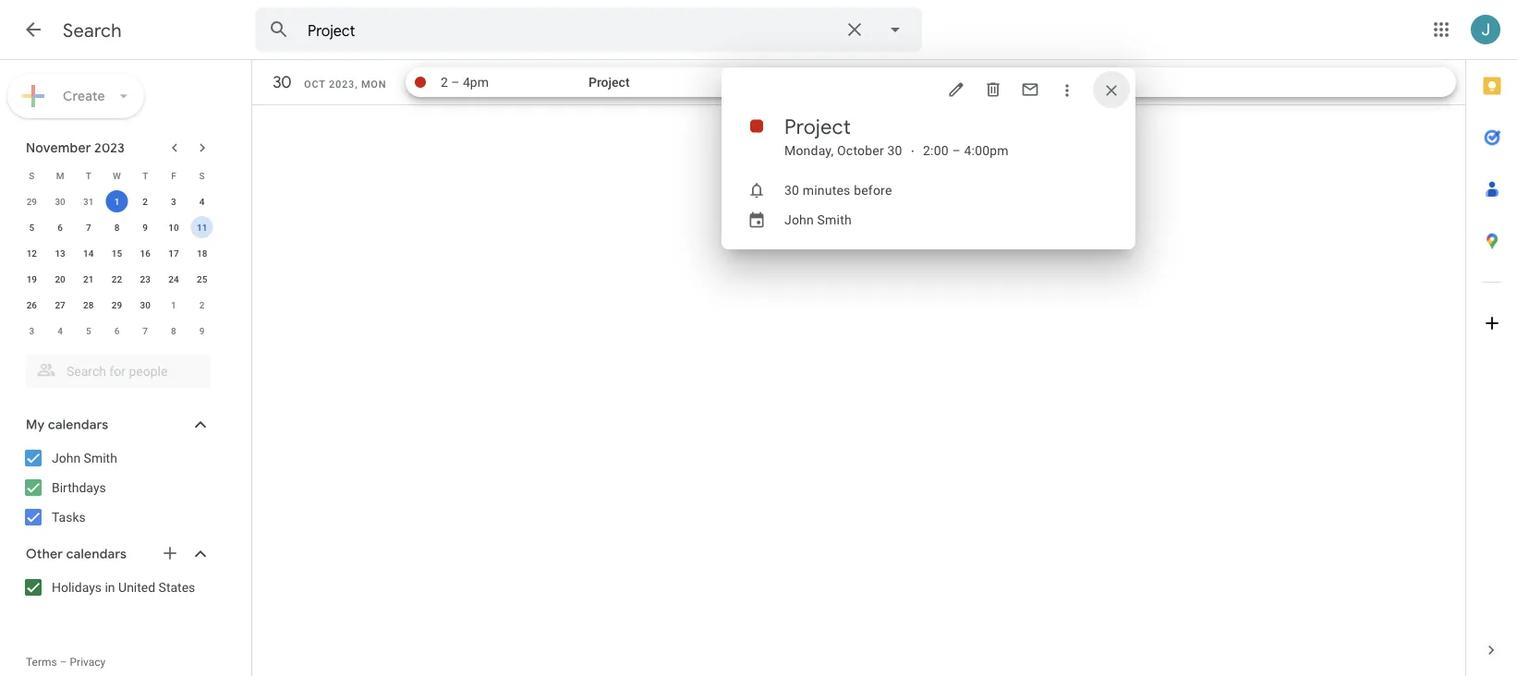 Task type: describe. For each thing, give the bounding box(es) containing it.
november
[[26, 140, 91, 156]]

0 vertical spatial john smith
[[784, 212, 852, 227]]

w
[[113, 170, 121, 181]]

1 for december 1 element
[[171, 299, 176, 310]]

search heading
[[63, 18, 122, 42]]

december 4 element
[[49, 320, 71, 342]]

row containing 29
[[18, 188, 216, 214]]

20
[[55, 273, 65, 285]]

row containing 5
[[18, 214, 216, 240]]

7 inside december 7 element
[[143, 325, 148, 336]]

privacy
[[70, 656, 106, 669]]

19
[[26, 273, 37, 285]]

29 for october 29 element
[[26, 196, 37, 207]]

13
[[55, 248, 65, 259]]

monday,
[[784, 143, 834, 158]]

29 for 29 element
[[112, 299, 122, 310]]

in
[[105, 580, 115, 595]]

30 for 30 minutes before
[[784, 182, 799, 198]]

21
[[83, 273, 94, 285]]

0 vertical spatial 4
[[199, 196, 205, 207]]

project heading
[[784, 114, 851, 140]]

other calendars button
[[4, 540, 229, 569]]

30 for 30 link
[[272, 72, 290, 93]]

december 2 element
[[191, 294, 213, 316]]

december 1 element
[[163, 294, 185, 316]]

2:00
[[923, 143, 949, 158]]

2 – 4pm
[[441, 75, 489, 90]]

18 element
[[191, 242, 213, 264]]

0 vertical spatial john
[[784, 212, 814, 227]]

december 7 element
[[134, 320, 156, 342]]

row containing 12
[[18, 240, 216, 266]]

31
[[83, 196, 94, 207]]

december 8 element
[[163, 320, 185, 342]]

minutes
[[803, 182, 850, 198]]

19 element
[[21, 268, 43, 290]]

Search for people text field
[[37, 355, 200, 388]]

2023 for oct
[[329, 79, 355, 90]]

25
[[197, 273, 207, 285]]

november 2023
[[26, 140, 125, 156]]

m
[[56, 170, 64, 181]]

terms
[[26, 656, 57, 669]]

row containing 19
[[18, 266, 216, 292]]

calendars for other calendars
[[66, 546, 127, 563]]

oct 2023 , mon
[[304, 79, 386, 90]]

project for project monday, october 30 ⋅ 2:00 – 4:00pm
[[784, 114, 851, 140]]

smith inside my calendars list
[[84, 450, 117, 466]]

16
[[140, 248, 150, 259]]

27 element
[[49, 294, 71, 316]]

john smith inside my calendars list
[[52, 450, 117, 466]]

october 31 element
[[77, 190, 100, 212]]

1 cell
[[103, 188, 131, 214]]

0 vertical spatial 9
[[143, 222, 148, 233]]

Search text field
[[308, 21, 832, 40]]

1 t from the left
[[86, 170, 91, 181]]

23
[[140, 273, 150, 285]]

2 s from the left
[[199, 170, 205, 181]]

birthdays
[[52, 480, 106, 495]]

30 minutes before
[[784, 182, 892, 198]]

create
[[63, 88, 105, 104]]

4:00pm
[[964, 143, 1009, 158]]

0 vertical spatial 5
[[29, 222, 34, 233]]

30 for 'october 30' element
[[55, 196, 65, 207]]

18
[[197, 248, 207, 259]]

states
[[159, 580, 195, 595]]

project for project
[[589, 75, 630, 90]]

28
[[83, 299, 94, 310]]

other
[[26, 546, 63, 563]]

privacy link
[[70, 656, 106, 669]]

2023 for november
[[94, 140, 125, 156]]

row containing s
[[18, 163, 216, 188]]

30 element
[[134, 294, 156, 316]]

november 2023 grid
[[18, 163, 216, 344]]

row group containing 29
[[18, 188, 216, 344]]

11
[[197, 222, 207, 233]]

project button
[[589, 75, 630, 90]]

december 6 element
[[106, 320, 128, 342]]

⋅
[[910, 143, 916, 158]]

0 horizontal spatial 6
[[57, 222, 63, 233]]

oct
[[304, 79, 326, 90]]

8 inside 'element'
[[171, 325, 176, 336]]

october 30 element
[[49, 190, 71, 212]]

26 element
[[21, 294, 43, 316]]

0 horizontal spatial 2
[[143, 196, 148, 207]]

october 29 element
[[21, 190, 43, 212]]

search options image
[[877, 11, 914, 48]]



Task type: vqa. For each thing, say whether or not it's contained in the screenshot.
Smith in the My calendars list
yes



Task type: locate. For each thing, give the bounding box(es) containing it.
row down 29 element
[[18, 318, 216, 344]]

1 horizontal spatial 4
[[199, 196, 205, 207]]

my calendars
[[26, 417, 108, 433]]

None search field
[[255, 7, 922, 52], [0, 347, 229, 388], [255, 7, 922, 52]]

7 row from the top
[[18, 318, 216, 344]]

add other calendars image
[[161, 544, 179, 563]]

7 down 30 element
[[143, 325, 148, 336]]

0 vertical spatial 8
[[114, 222, 119, 233]]

2
[[441, 75, 448, 90], [143, 196, 148, 207], [199, 299, 205, 310]]

0 horizontal spatial 2023
[[94, 140, 125, 156]]

t up october 31 element
[[86, 170, 91, 181]]

1 up the december 8 'element'
[[171, 299, 176, 310]]

2 – 4pm cell
[[441, 67, 589, 97]]

30
[[272, 72, 290, 93], [887, 143, 902, 158], [784, 182, 799, 198], [55, 196, 65, 207], [140, 299, 150, 310]]

1 vertical spatial 4
[[57, 325, 63, 336]]

john
[[784, 212, 814, 227], [52, 450, 81, 466]]

0 horizontal spatial 5
[[29, 222, 34, 233]]

3
[[171, 196, 176, 207], [29, 325, 34, 336]]

0 vertical spatial –
[[451, 75, 460, 90]]

calendars inside dropdown button
[[48, 417, 108, 433]]

1 vertical spatial john
[[52, 450, 81, 466]]

11 element
[[191, 216, 213, 238]]

none search field search for people
[[0, 347, 229, 388]]

29
[[26, 196, 37, 207], [112, 299, 122, 310]]

2 horizontal spatial 2
[[441, 75, 448, 90]]

10
[[168, 222, 179, 233]]

1 vertical spatial 3
[[29, 325, 34, 336]]

27
[[55, 299, 65, 310]]

5 down 28 'element'
[[86, 325, 91, 336]]

go back image
[[22, 18, 44, 41]]

project down search text box
[[589, 75, 630, 90]]

30 left oct
[[272, 72, 290, 93]]

2 vertical spatial –
[[60, 656, 67, 669]]

26
[[26, 299, 37, 310]]

1 horizontal spatial 5
[[86, 325, 91, 336]]

23 element
[[134, 268, 156, 290]]

my calendars list
[[4, 443, 229, 532]]

calendars for my calendars
[[48, 417, 108, 433]]

30 down m
[[55, 196, 65, 207]]

1 row from the top
[[18, 163, 216, 188]]

2 right 1 cell
[[143, 196, 148, 207]]

calendars
[[48, 417, 108, 433], [66, 546, 127, 563]]

project inside 30 row
[[589, 75, 630, 90]]

0 horizontal spatial john smith
[[52, 450, 117, 466]]

1 horizontal spatial t
[[142, 170, 148, 181]]

1 horizontal spatial 1
[[171, 299, 176, 310]]

other calendars
[[26, 546, 127, 563]]

0 vertical spatial 6
[[57, 222, 63, 233]]

t
[[86, 170, 91, 181], [142, 170, 148, 181]]

4 up 11 "cell"
[[199, 196, 205, 207]]

john inside my calendars list
[[52, 450, 81, 466]]

0 vertical spatial 2
[[441, 75, 448, 90]]

0 horizontal spatial 3
[[29, 325, 34, 336]]

terms – privacy
[[26, 656, 106, 669]]

20 element
[[49, 268, 71, 290]]

email event details image
[[1021, 80, 1039, 99]]

row down the 15 element at left top
[[18, 266, 216, 292]]

calendars right my
[[48, 417, 108, 433]]

2 left 4pm
[[441, 75, 448, 90]]

1 horizontal spatial 29
[[112, 299, 122, 310]]

1 vertical spatial 5
[[86, 325, 91, 336]]

1 for 1, today element in the top of the page
[[114, 196, 119, 207]]

calendars inside dropdown button
[[66, 546, 127, 563]]

3 inside 'element'
[[29, 325, 34, 336]]

6
[[57, 222, 63, 233], [114, 325, 119, 336]]

3 down the 26 element
[[29, 325, 34, 336]]

2 for 2 – 4pm
[[441, 75, 448, 90]]

6 row from the top
[[18, 292, 216, 318]]

row down w
[[18, 188, 216, 214]]

2 t from the left
[[142, 170, 148, 181]]

– right terms link
[[60, 656, 67, 669]]

2 vertical spatial 2
[[199, 299, 205, 310]]

0 horizontal spatial john
[[52, 450, 81, 466]]

8 down 1, today element in the top of the page
[[114, 222, 119, 233]]

john smith down minutes
[[784, 212, 852, 227]]

delete event image
[[984, 80, 1002, 99]]

1 inside cell
[[114, 196, 119, 207]]

– for privacy
[[60, 656, 67, 669]]

29 down 22
[[112, 299, 122, 310]]

1 horizontal spatial s
[[199, 170, 205, 181]]

1 horizontal spatial 7
[[143, 325, 148, 336]]

4 row from the top
[[18, 240, 216, 266]]

9
[[143, 222, 148, 233], [199, 325, 205, 336]]

1 vertical spatial 2023
[[94, 140, 125, 156]]

8
[[114, 222, 119, 233], [171, 325, 176, 336]]

1 horizontal spatial 6
[[114, 325, 119, 336]]

f
[[171, 170, 176, 181]]

28 element
[[77, 294, 100, 316]]

tab list
[[1466, 60, 1517, 625]]

– left 4pm
[[451, 75, 460, 90]]

december 5 element
[[77, 320, 100, 342]]

15 element
[[106, 242, 128, 264]]

30 for 30 element
[[140, 299, 150, 310]]

– for 4pm
[[451, 75, 460, 90]]

1 vertical spatial 7
[[143, 325, 148, 336]]

row down '22' "element"
[[18, 292, 216, 318]]

1 vertical spatial –
[[952, 143, 961, 158]]

before
[[854, 182, 892, 198]]

0 vertical spatial calendars
[[48, 417, 108, 433]]

17
[[168, 248, 179, 259]]

s right f
[[199, 170, 205, 181]]

row up 1, today element in the top of the page
[[18, 163, 216, 188]]

s
[[29, 170, 35, 181], [199, 170, 205, 181]]

december 3 element
[[21, 320, 43, 342]]

1 horizontal spatial project
[[784, 114, 851, 140]]

8 down december 1 element
[[171, 325, 176, 336]]

1 horizontal spatial smith
[[817, 212, 852, 227]]

t left f
[[142, 170, 148, 181]]

1 vertical spatial 1
[[171, 299, 176, 310]]

1 s from the left
[[29, 170, 35, 181]]

row
[[18, 163, 216, 188], [18, 188, 216, 214], [18, 214, 216, 240], [18, 240, 216, 266], [18, 266, 216, 292], [18, 292, 216, 318], [18, 318, 216, 344]]

tasks
[[52, 510, 86, 525]]

30 left the ⋅
[[887, 143, 902, 158]]

21 element
[[77, 268, 100, 290]]

30 row
[[252, 66, 1465, 108]]

– inside cell
[[451, 75, 460, 90]]

2023 inside 30 row
[[329, 79, 355, 90]]

project monday, october 30 ⋅ 2:00 – 4:00pm
[[784, 114, 1009, 158]]

0 horizontal spatial 29
[[26, 196, 37, 207]]

22 element
[[106, 268, 128, 290]]

1 vertical spatial smith
[[84, 450, 117, 466]]

0 horizontal spatial –
[[60, 656, 67, 669]]

7
[[86, 222, 91, 233], [143, 325, 148, 336]]

5 row from the top
[[18, 266, 216, 292]]

john smith up birthdays
[[52, 450, 117, 466]]

1 horizontal spatial john
[[784, 212, 814, 227]]

row containing 26
[[18, 292, 216, 318]]

14
[[83, 248, 94, 259]]

row down 1, today element in the top of the page
[[18, 214, 216, 240]]

0 vertical spatial 7
[[86, 222, 91, 233]]

smith down 30 minutes before
[[817, 212, 852, 227]]

united
[[118, 580, 155, 595]]

0 horizontal spatial 7
[[86, 222, 91, 233]]

clear search image
[[836, 11, 873, 48]]

5 down october 29 element
[[29, 222, 34, 233]]

4
[[199, 196, 205, 207], [57, 325, 63, 336]]

holidays
[[52, 580, 102, 595]]

0 vertical spatial 29
[[26, 196, 37, 207]]

7 up 14 element
[[86, 222, 91, 233]]

0 horizontal spatial 1
[[114, 196, 119, 207]]

john down minutes
[[784, 212, 814, 227]]

15
[[112, 248, 122, 259]]

14 element
[[77, 242, 100, 264]]

1 horizontal spatial 9
[[199, 325, 205, 336]]

2023
[[329, 79, 355, 90], [94, 140, 125, 156]]

3 row from the top
[[18, 214, 216, 240]]

2023 right oct
[[329, 79, 355, 90]]

2 for december 2 element
[[199, 299, 205, 310]]

1 vertical spatial 8
[[171, 325, 176, 336]]

25 element
[[191, 268, 213, 290]]

3 down f
[[171, 196, 176, 207]]

1 horizontal spatial –
[[451, 75, 460, 90]]

11 cell
[[188, 214, 216, 240]]

0 horizontal spatial 8
[[114, 222, 119, 233]]

1 vertical spatial 9
[[199, 325, 205, 336]]

30 left minutes
[[784, 182, 799, 198]]

13 element
[[49, 242, 71, 264]]

1 vertical spatial calendars
[[66, 546, 127, 563]]

1 vertical spatial 2
[[143, 196, 148, 207]]

1 vertical spatial 6
[[114, 325, 119, 336]]

2023 up w
[[94, 140, 125, 156]]

terms link
[[26, 656, 57, 669]]

4 inside 'element'
[[57, 325, 63, 336]]

october
[[837, 143, 884, 158]]

0 vertical spatial smith
[[817, 212, 852, 227]]

24 element
[[163, 268, 185, 290]]

30 inside project monday, october 30 ⋅ 2:00 – 4:00pm
[[887, 143, 902, 158]]

29 element
[[106, 294, 128, 316]]

4pm
[[463, 75, 489, 90]]

6 down 29 element
[[114, 325, 119, 336]]

project inside project monday, october 30 ⋅ 2:00 – 4:00pm
[[784, 114, 851, 140]]

1 horizontal spatial 8
[[171, 325, 176, 336]]

24
[[168, 273, 179, 285]]

6 up "13" element
[[57, 222, 63, 233]]

my calendars button
[[4, 410, 229, 440]]

29 left 'october 30' element
[[26, 196, 37, 207]]

1, today element
[[106, 190, 128, 212]]

,
[[355, 79, 358, 90]]

30 link
[[265, 66, 298, 99]]

1 vertical spatial john smith
[[52, 450, 117, 466]]

10 element
[[163, 216, 185, 238]]

22
[[112, 273, 122, 285]]

16 element
[[134, 242, 156, 264]]

1 vertical spatial project
[[784, 114, 851, 140]]

0 vertical spatial 1
[[114, 196, 119, 207]]

search
[[63, 18, 122, 42]]

12 element
[[21, 242, 43, 264]]

holidays in united states
[[52, 580, 195, 595]]

calendars up in
[[66, 546, 127, 563]]

– inside project monday, october 30 ⋅ 2:00 – 4:00pm
[[952, 143, 961, 158]]

create button
[[7, 74, 144, 118]]

2 row from the top
[[18, 188, 216, 214]]

0 horizontal spatial s
[[29, 170, 35, 181]]

mon
[[361, 79, 386, 90]]

project
[[589, 75, 630, 90], [784, 114, 851, 140]]

5
[[29, 222, 34, 233], [86, 325, 91, 336]]

1 vertical spatial 29
[[112, 299, 122, 310]]

1 horizontal spatial 2023
[[329, 79, 355, 90]]

12
[[26, 248, 37, 259]]

1 horizontal spatial 2
[[199, 299, 205, 310]]

0 horizontal spatial 4
[[57, 325, 63, 336]]

1 horizontal spatial john smith
[[784, 212, 852, 227]]

2 horizontal spatial –
[[952, 143, 961, 158]]

john up birthdays
[[52, 450, 81, 466]]

project up monday,
[[784, 114, 851, 140]]

– right 2:00
[[952, 143, 961, 158]]

0 vertical spatial project
[[589, 75, 630, 90]]

smith up birthdays
[[84, 450, 117, 466]]

row group
[[18, 188, 216, 344]]

december 9 element
[[191, 320, 213, 342]]

row containing 3
[[18, 318, 216, 344]]

30 inside row
[[272, 72, 290, 93]]

1
[[114, 196, 119, 207], [171, 299, 176, 310]]

row up '22' "element"
[[18, 240, 216, 266]]

17 element
[[163, 242, 185, 264]]

–
[[451, 75, 460, 90], [952, 143, 961, 158], [60, 656, 67, 669]]

0 horizontal spatial smith
[[84, 450, 117, 466]]

0 horizontal spatial 9
[[143, 222, 148, 233]]

my
[[26, 417, 45, 433]]

9 down december 2 element
[[199, 325, 205, 336]]

2 down 25 element
[[199, 299, 205, 310]]

john smith
[[784, 212, 852, 227], [52, 450, 117, 466]]

smith
[[817, 212, 852, 227], [84, 450, 117, 466]]

4 down '27' element
[[57, 325, 63, 336]]

30 down 23 at the left of the page
[[140, 299, 150, 310]]

0 vertical spatial 2023
[[329, 79, 355, 90]]

0 horizontal spatial project
[[589, 75, 630, 90]]

s up october 29 element
[[29, 170, 35, 181]]

search image
[[261, 11, 297, 48]]

1 down w
[[114, 196, 119, 207]]

1 horizontal spatial 3
[[171, 196, 176, 207]]

0 horizontal spatial t
[[86, 170, 91, 181]]

2 inside cell
[[441, 75, 448, 90]]

9 up 16 element
[[143, 222, 148, 233]]

0 vertical spatial 3
[[171, 196, 176, 207]]



